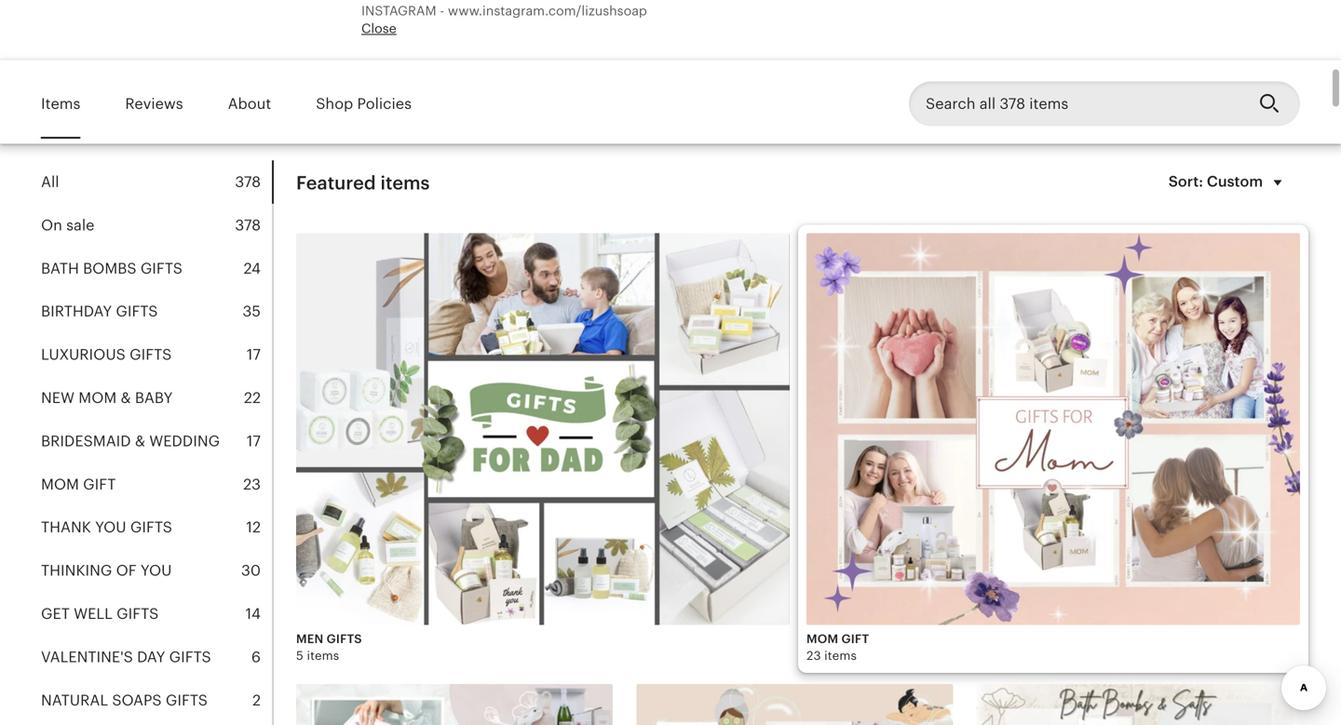 Task type: locate. For each thing, give the bounding box(es) containing it.
items link
[[41, 82, 80, 126]]

2 vertical spatial mom
[[807, 632, 839, 646]]

1 horizontal spatial gift
[[842, 632, 869, 646]]

11 tab from the top
[[41, 593, 272, 636]]

9 tab from the top
[[41, 506, 272, 550]]

tab down 'soaps'
[[41, 723, 272, 726]]

items right featured
[[380, 172, 430, 194]]

& left wedding
[[135, 433, 145, 450]]

& left baby
[[121, 390, 131, 407]]

1 17 from the top
[[247, 347, 261, 363]]

items inside mom gift 23 items
[[824, 649, 857, 663]]

0 vertical spatial 23
[[243, 476, 261, 493]]

378
[[235, 174, 261, 191], [235, 217, 261, 234]]

soaps
[[112, 692, 162, 709]]

get
[[41, 606, 70, 623]]

2 17 from the top
[[247, 433, 261, 450]]

1 vertical spatial 17
[[247, 433, 261, 450]]

gift inside mom gift 23 items
[[842, 632, 869, 646]]

1 vertical spatial 378
[[235, 217, 261, 234]]

tab down thank you gifts
[[41, 550, 272, 593]]

&
[[121, 390, 131, 407], [135, 433, 145, 450]]

bridesmaid & wedding
[[41, 433, 220, 450]]

2 horizontal spatial items
[[824, 649, 857, 663]]

4 tab from the top
[[41, 290, 272, 334]]

tab up day
[[41, 593, 272, 636]]

14 tab from the top
[[41, 723, 272, 726]]

tab down baby
[[41, 420, 272, 463]]

tab containing new mom &  baby
[[41, 377, 272, 420]]

gifts up of
[[130, 519, 172, 536]]

gift inside the sections tab list
[[83, 476, 116, 493]]

tab up bath bombs gifts
[[41, 204, 272, 247]]

mom for mom gift 23 items
[[807, 632, 839, 646]]

1 vertical spatial 23
[[807, 649, 821, 663]]

1 tab from the top
[[41, 161, 272, 204]]

1 vertical spatial gift
[[842, 632, 869, 646]]

17 for luxurious gifts
[[247, 347, 261, 363]]

0 vertical spatial 17
[[247, 347, 261, 363]]

tab down bath bombs gifts
[[41, 290, 272, 334]]

gifts right 'soaps'
[[166, 692, 208, 709]]

get well gifts
[[41, 606, 159, 623]]

items inside men gifts 5 items
[[307, 649, 339, 663]]

gifts right men
[[327, 632, 362, 646]]

22
[[244, 390, 261, 407]]

gift
[[83, 476, 116, 493], [842, 632, 869, 646]]

shop policies
[[316, 96, 412, 112]]

tab down the reviews 'link'
[[41, 161, 272, 204]]

sale
[[66, 217, 94, 234]]

378 up 24 at left top
[[235, 217, 261, 234]]

378 down about link
[[235, 174, 261, 191]]

1 vertical spatial you
[[141, 563, 172, 579]]

tab containing valentine's day gifts
[[41, 636, 272, 679]]

bombs
[[83, 260, 137, 277]]

items down men
[[307, 649, 339, 663]]

1 horizontal spatial 23
[[807, 649, 821, 663]]

10 tab from the top
[[41, 550, 272, 593]]

natural
[[41, 692, 108, 709]]

2 tab from the top
[[41, 204, 272, 247]]

mom right new
[[79, 390, 117, 407]]

23
[[243, 476, 261, 493], [807, 649, 821, 663]]

close link
[[361, 21, 397, 36]]

0 vertical spatial you
[[95, 519, 126, 536]]

378 for all
[[235, 174, 261, 191]]

you
[[95, 519, 126, 536], [141, 563, 172, 579]]

sort: custom
[[1169, 173, 1263, 190]]

natural soaps gifts
[[41, 692, 208, 709]]

tab up 'soaps'
[[41, 636, 272, 679]]

gifts up baby
[[130, 347, 172, 363]]

birthday gifts
[[41, 303, 158, 320]]

0 vertical spatial 378
[[235, 174, 261, 191]]

0 vertical spatial gift
[[83, 476, 116, 493]]

gifts right day
[[169, 649, 211, 666]]

you up thinking of you on the bottom
[[95, 519, 126, 536]]

mom inside mom gift 23 items
[[807, 632, 839, 646]]

bath bombs gifts
[[41, 260, 183, 277]]

gift up thank you gifts
[[83, 476, 116, 493]]

gifts
[[141, 260, 183, 277], [116, 303, 158, 320], [130, 347, 172, 363], [130, 519, 172, 536], [117, 606, 159, 623], [327, 632, 362, 646], [169, 649, 211, 666], [166, 692, 208, 709]]

featured
[[296, 172, 376, 194]]

tab down bridesmaid & wedding
[[41, 463, 272, 506]]

tab up bridesmaid & wedding
[[41, 377, 272, 420]]

tab down day
[[41, 679, 272, 723]]

13 tab from the top
[[41, 679, 272, 723]]

tab containing all
[[41, 161, 272, 204]]

0 horizontal spatial items
[[307, 649, 339, 663]]

mom up "on sale" image
[[807, 632, 839, 646]]

tab
[[41, 161, 272, 204], [41, 204, 272, 247], [41, 247, 272, 290], [41, 290, 272, 334], [41, 334, 272, 377], [41, 377, 272, 420], [41, 420, 272, 463], [41, 463, 272, 506], [41, 506, 272, 550], [41, 550, 272, 593], [41, 593, 272, 636], [41, 636, 272, 679], [41, 679, 272, 723], [41, 723, 272, 726]]

17 up 22
[[247, 347, 261, 363]]

close
[[361, 21, 397, 36]]

1 vertical spatial &
[[135, 433, 145, 450]]

on sale
[[41, 217, 94, 234]]

you right of
[[141, 563, 172, 579]]

gifts down bath bombs gifts
[[116, 303, 158, 320]]

1 vertical spatial mom
[[41, 476, 79, 493]]

0 horizontal spatial gift
[[83, 476, 116, 493]]

gift up "on sale" image
[[842, 632, 869, 646]]

well
[[74, 606, 113, 623]]

gifts right bombs
[[141, 260, 183, 277]]

on
[[41, 217, 62, 234]]

0 horizontal spatial &
[[121, 390, 131, 407]]

1 378 from the top
[[235, 174, 261, 191]]

gifts inside men gifts 5 items
[[327, 632, 362, 646]]

tab containing natural soaps gifts
[[41, 679, 272, 723]]

mom for mom gift
[[41, 476, 79, 493]]

17
[[247, 347, 261, 363], [247, 433, 261, 450]]

mom up thank
[[41, 476, 79, 493]]

custom
[[1207, 173, 1263, 190]]

tab up birthday gifts
[[41, 247, 272, 290]]

shop
[[316, 96, 353, 112]]

items up "on sale" image
[[824, 649, 857, 663]]

valentine's
[[41, 649, 133, 666]]

gift for mom gift
[[83, 476, 116, 493]]

about link
[[228, 82, 271, 126]]

-
[[440, 3, 444, 18]]

thank
[[41, 519, 91, 536]]

23 up "on sale" image
[[807, 649, 821, 663]]

items
[[380, 172, 430, 194], [307, 649, 339, 663], [824, 649, 857, 663]]

2 378 from the top
[[235, 217, 261, 234]]

23 up the 12
[[243, 476, 261, 493]]

378 for on sale
[[235, 217, 261, 234]]

tab containing bath bombs gifts
[[41, 247, 272, 290]]

policies
[[357, 96, 412, 112]]

12 tab from the top
[[41, 636, 272, 679]]

mom gift 23 items
[[807, 632, 869, 663]]

mom
[[79, 390, 117, 407], [41, 476, 79, 493], [807, 632, 839, 646]]

tab up baby
[[41, 334, 272, 377]]

23 inside mom gift 23 items
[[807, 649, 821, 663]]

8 tab from the top
[[41, 463, 272, 506]]

mom gift
[[41, 476, 116, 493]]

3 tab from the top
[[41, 247, 272, 290]]

tab up of
[[41, 506, 272, 550]]

of
[[116, 563, 137, 579]]

valentine's day gifts
[[41, 649, 211, 666]]

men gifts 5 items
[[296, 632, 362, 663]]

sort: custom button
[[1158, 161, 1300, 205]]

men
[[296, 632, 324, 646]]

5 tab from the top
[[41, 334, 272, 377]]

17 down 22
[[247, 433, 261, 450]]

0 horizontal spatial 23
[[243, 476, 261, 493]]

7 tab from the top
[[41, 420, 272, 463]]

14
[[246, 606, 261, 623]]

6 tab from the top
[[41, 377, 272, 420]]



Task type: describe. For each thing, give the bounding box(es) containing it.
thinking
[[41, 563, 112, 579]]

bath
[[41, 260, 79, 277]]

instagram
[[361, 3, 437, 18]]

0 horizontal spatial you
[[95, 519, 126, 536]]

tab containing luxurious gifts
[[41, 334, 272, 377]]

www.instagram.com/lizushsoap
[[448, 3, 647, 18]]

tab containing birthday gifts
[[41, 290, 272, 334]]

5
[[296, 649, 304, 663]]

all
[[41, 174, 59, 191]]

0 vertical spatial mom
[[79, 390, 117, 407]]

tab containing thank you gifts
[[41, 506, 272, 550]]

1 horizontal spatial &
[[135, 433, 145, 450]]

gifts right well
[[117, 606, 159, 623]]

about
[[228, 96, 271, 112]]

luxurious gifts
[[41, 347, 172, 363]]

instagram - www.instagram.com/lizushsoap close
[[361, 3, 647, 36]]

items
[[41, 96, 80, 112]]

thinking of you
[[41, 563, 172, 579]]

tab containing thinking of you
[[41, 550, 272, 593]]

gift for mom gift 23 items
[[842, 632, 869, 646]]

birthday
[[41, 303, 112, 320]]

sections tab list
[[41, 161, 274, 726]]

tab containing bridesmaid & wedding
[[41, 420, 272, 463]]

featured items
[[296, 172, 430, 194]]

12
[[246, 519, 261, 536]]

thank you gifts
[[41, 519, 172, 536]]

day
[[137, 649, 165, 666]]

reviews
[[125, 96, 183, 112]]

bridesmaid
[[41, 433, 131, 450]]

23 inside tab
[[243, 476, 261, 493]]

reviews link
[[125, 82, 183, 126]]

new mom &  baby
[[41, 390, 173, 407]]

items for mom gift 23 items
[[824, 649, 857, 663]]

mom gift image
[[807, 233, 1300, 625]]

30
[[241, 563, 261, 579]]

new
[[41, 390, 75, 407]]

tab containing on sale
[[41, 204, 272, 247]]

1 horizontal spatial you
[[141, 563, 172, 579]]

2
[[252, 692, 261, 709]]

17 for bridesmaid & wedding
[[247, 433, 261, 450]]

35
[[243, 303, 261, 320]]

24
[[244, 260, 261, 277]]

Search all 378 items text field
[[909, 82, 1244, 126]]

bath bombs gifts image
[[977, 685, 1293, 726]]

men gifts image
[[296, 233, 790, 625]]

luxurious
[[41, 347, 126, 363]]

6
[[251, 649, 261, 666]]

on sale image
[[636, 685, 953, 726]]

tab containing get well gifts
[[41, 593, 272, 636]]

wedding
[[149, 433, 220, 450]]

tab containing mom gift
[[41, 463, 272, 506]]

1 horizontal spatial items
[[380, 172, 430, 194]]

sort:
[[1169, 173, 1203, 190]]

items for men gifts 5 items
[[307, 649, 339, 663]]

shop policies link
[[316, 82, 412, 126]]

baby
[[135, 390, 173, 407]]

0 vertical spatial &
[[121, 390, 131, 407]]

bridesmaid & wedding image
[[296, 685, 613, 726]]



Task type: vqa. For each thing, say whether or not it's contained in the screenshot.
INSTAGRAM
yes



